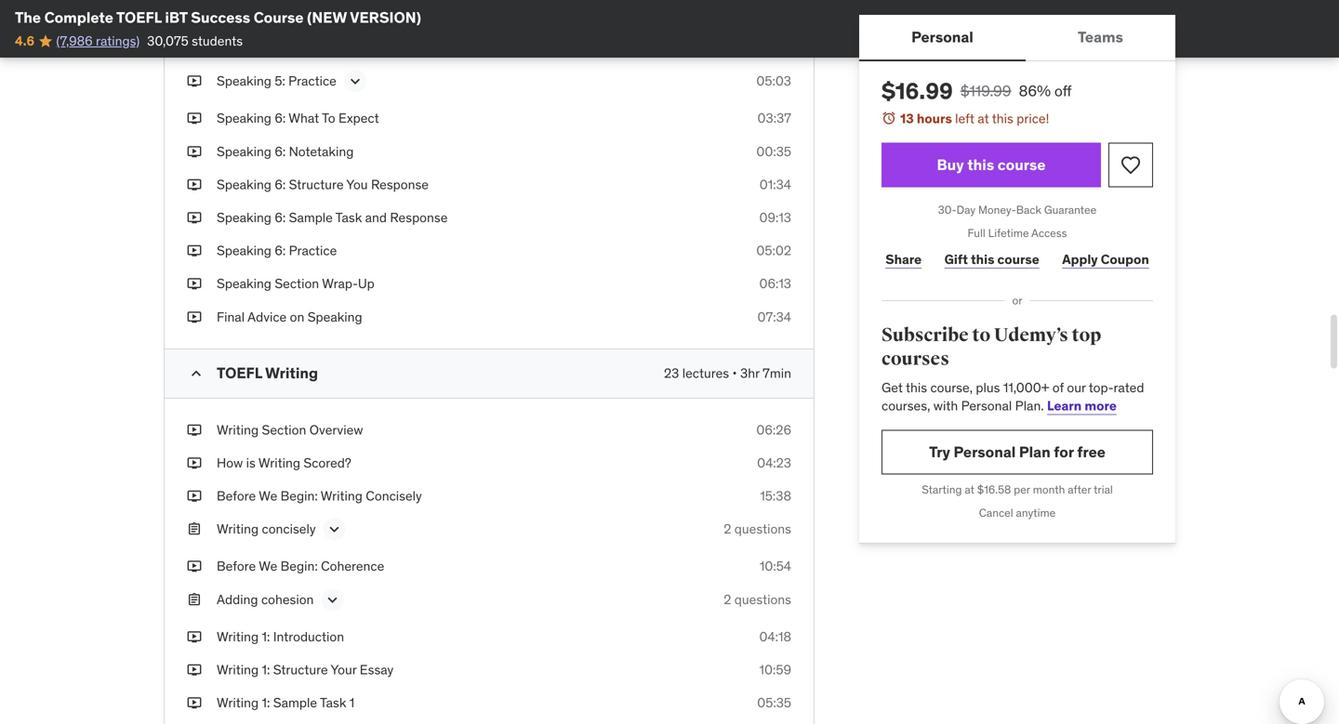 Task type: describe. For each thing, give the bounding box(es) containing it.
get
[[882, 379, 903, 396]]

coupon
[[1101, 251, 1150, 268]]

speaking down wrap-
[[308, 309, 362, 325]]

alarm image
[[882, 111, 897, 126]]

top-
[[1089, 379, 1114, 396]]

and for speaking 5: sample task and response
[[365, 36, 387, 52]]

04:18
[[760, 629, 792, 645]]

04:23
[[757, 455, 792, 472]]

5: for sample
[[275, 36, 285, 52]]

$16.99 $119.99 86% off
[[882, 77, 1072, 105]]

response for speaking 5: sample task and response
[[390, 36, 447, 52]]

buy
[[937, 155, 964, 174]]

$16.99
[[882, 77, 953, 105]]

guarantee
[[1045, 203, 1097, 217]]

apply coupon button
[[1059, 241, 1154, 278]]

up
[[358, 276, 375, 292]]

before for before we begin: coherence
[[217, 558, 256, 575]]

2 for adding cohesion
[[724, 591, 732, 608]]

xsmall image for speaking section wrap-up
[[187, 275, 202, 293]]

wishlist image
[[1120, 154, 1142, 176]]

money-
[[979, 203, 1017, 217]]

access
[[1032, 226, 1067, 240]]

1 horizontal spatial toefl
[[217, 364, 262, 383]]

final
[[217, 309, 245, 325]]

day
[[957, 203, 976, 217]]

concisely
[[366, 488, 422, 505]]

coherence
[[321, 558, 384, 575]]

scored?
[[304, 455, 351, 472]]

plan.
[[1016, 398, 1044, 414]]

course for gift this course
[[998, 251, 1040, 268]]

apply coupon
[[1063, 251, 1150, 268]]

to
[[322, 110, 335, 127]]

buy this course
[[937, 155, 1046, 174]]

teams button
[[1026, 15, 1176, 60]]

adding cohesion
[[217, 591, 314, 608]]

structure for you
[[289, 176, 344, 193]]

1
[[350, 695, 355, 712]]

13 hours left at this price!
[[901, 110, 1050, 127]]

03:37
[[758, 110, 792, 127]]

off
[[1055, 81, 1072, 100]]

how
[[217, 455, 243, 472]]

month
[[1033, 483, 1066, 497]]

gift this course link
[[941, 241, 1044, 278]]

writing down writing 1: introduction
[[217, 662, 259, 678]]

wrap-
[[322, 276, 358, 292]]

version)
[[350, 8, 421, 27]]

questions for adding cohesion
[[735, 591, 792, 608]]

xsmall image for speaking 6: structure you response
[[187, 176, 202, 194]]

writing 1: sample task 1
[[217, 695, 355, 712]]

we for before we begin: coherence
[[259, 558, 277, 575]]

buy this course button
[[882, 143, 1101, 188]]

1: for introduction
[[262, 629, 270, 645]]

xsmall image for speaking 6: notetaking
[[187, 143, 202, 161]]

advice
[[248, 309, 287, 325]]

before for before we begin: writing concisely
[[217, 488, 256, 505]]

and for speaking 6: sample task and response
[[365, 209, 387, 226]]

writing left concisely at the left bottom of page
[[217, 521, 259, 538]]

sample for 1:
[[273, 695, 317, 712]]

lifetime
[[989, 226, 1029, 240]]

the
[[15, 8, 41, 27]]

10:59
[[760, 662, 792, 678]]

speaking for speaking 6: practice
[[217, 242, 272, 259]]

task for 6:
[[336, 209, 362, 226]]

$119.99
[[961, 81, 1012, 100]]

(new
[[307, 8, 347, 27]]

practice for speaking 5: practice
[[289, 73, 337, 90]]

course for buy this course
[[998, 155, 1046, 174]]

30-day money-back guarantee full lifetime access
[[938, 203, 1097, 240]]

back
[[1017, 203, 1042, 217]]

xsmall image for speaking 6: sample task and response
[[187, 209, 202, 227]]

8 xsmall image from the top
[[187, 521, 202, 539]]

11,000+
[[1004, 379, 1050, 396]]

cohesion
[[261, 591, 314, 608]]

this for gift
[[971, 251, 995, 268]]

before we begin: coherence
[[217, 558, 384, 575]]

cancel
[[979, 506, 1014, 520]]

2 for writing concisely
[[724, 521, 732, 538]]

gift
[[945, 251, 968, 268]]

09:13
[[760, 209, 792, 226]]

8 xsmall image from the top
[[187, 591, 202, 609]]

2 vertical spatial personal
[[954, 443, 1016, 462]]

get this course, plus 11,000+ of our top-rated courses, with personal plan.
[[882, 379, 1145, 414]]

this for buy
[[968, 155, 995, 174]]

xsmall image for before we begin: coherence
[[187, 558, 202, 576]]

introduction
[[273, 629, 344, 645]]

final advice on speaking
[[217, 309, 362, 325]]

gift this course
[[945, 251, 1040, 268]]

07:34
[[758, 309, 792, 325]]

writing down the final advice on speaking
[[265, 364, 318, 383]]

course,
[[931, 379, 973, 396]]

this left price!
[[992, 110, 1014, 127]]

try personal plan for free link
[[882, 430, 1154, 475]]

speaking section wrap-up
[[217, 276, 375, 292]]

questions for writing concisely
[[735, 521, 792, 538]]

plus
[[976, 379, 1001, 396]]

structure for your
[[273, 662, 328, 678]]

this for get
[[906, 379, 928, 396]]

xsmall image for writing 1: structure your essay
[[187, 661, 202, 680]]

complete
[[44, 8, 113, 27]]

apply
[[1063, 251, 1098, 268]]

hours
[[917, 110, 952, 127]]

begin: for writing
[[281, 488, 318, 505]]

ibt
[[165, 8, 188, 27]]

•
[[733, 365, 737, 382]]

adding
[[217, 591, 258, 608]]

1: for structure
[[262, 662, 270, 678]]

subscribe to udemy's top courses
[[882, 324, 1102, 371]]

per
[[1014, 483, 1031, 497]]

1: for sample
[[262, 695, 270, 712]]

personal inside get this course, plus 11,000+ of our top-rated courses, with personal plan.
[[962, 398, 1012, 414]]



Task type: locate. For each thing, give the bounding box(es) containing it.
0 vertical spatial sample
[[289, 36, 333, 52]]

and down you
[[365, 209, 387, 226]]

1: down writing 1: introduction
[[262, 662, 270, 678]]

1: down adding cohesion
[[262, 629, 270, 645]]

before down how
[[217, 488, 256, 505]]

speaking up 'final'
[[217, 276, 272, 292]]

4 6: from the top
[[275, 209, 286, 226]]

course
[[254, 8, 304, 27]]

practice up speaking section wrap-up
[[289, 242, 337, 259]]

structure down notetaking
[[289, 176, 344, 193]]

4 xsmall image from the top
[[187, 308, 202, 326]]

our
[[1067, 379, 1086, 396]]

response for speaking 6: sample task and response
[[390, 209, 448, 226]]

9 xsmall image from the top
[[187, 661, 202, 680]]

2 vertical spatial task
[[320, 695, 346, 712]]

6: for sample
[[275, 209, 286, 226]]

1: down writing 1: structure your essay
[[262, 695, 270, 712]]

0 vertical spatial toefl
[[116, 8, 162, 27]]

xsmall image for speaking 5: sample task and response
[[187, 35, 202, 53]]

speaking up speaking section wrap-up
[[217, 242, 272, 259]]

show lecture description image for writing concisely
[[325, 521, 344, 539]]

xsmall image for writing 1: introduction
[[187, 628, 202, 646]]

0 vertical spatial 2 questions
[[724, 521, 792, 538]]

sample for 6:
[[289, 209, 333, 226]]

response
[[390, 36, 447, 52], [371, 176, 429, 193], [390, 209, 448, 226]]

courses
[[882, 348, 950, 371]]

personal inside button
[[912, 27, 974, 46]]

plan
[[1019, 443, 1051, 462]]

0 vertical spatial begin:
[[281, 488, 318, 505]]

course inside gift this course link
[[998, 251, 1040, 268]]

show lecture description image
[[346, 72, 365, 91]]

sample down (new
[[289, 36, 333, 52]]

speaking 6: structure you response
[[217, 176, 429, 193]]

speaking 6: practice
[[217, 242, 337, 259]]

2 xsmall image from the top
[[187, 143, 202, 161]]

sample for 5:
[[289, 36, 333, 52]]

tab list containing personal
[[860, 15, 1176, 61]]

2 6: from the top
[[275, 143, 286, 160]]

your
[[331, 662, 357, 678]]

1 vertical spatial questions
[[735, 591, 792, 608]]

students
[[192, 32, 243, 49]]

we up writing concisely
[[259, 488, 277, 505]]

3 xsmall image from the top
[[187, 275, 202, 293]]

1 begin: from the top
[[281, 488, 318, 505]]

2 5: from the top
[[275, 73, 285, 90]]

section up 'on'
[[275, 276, 319, 292]]

1 vertical spatial personal
[[962, 398, 1012, 414]]

30,075
[[147, 32, 189, 49]]

1 horizontal spatial at
[[978, 110, 990, 127]]

this right buy
[[968, 155, 995, 174]]

task for 1:
[[320, 695, 346, 712]]

sample down writing 1: structure your essay
[[273, 695, 317, 712]]

small image
[[187, 365, 206, 383]]

speaking down success
[[217, 36, 272, 52]]

0 vertical spatial structure
[[289, 176, 344, 193]]

1 vertical spatial show lecture description image
[[323, 591, 342, 610]]

0 vertical spatial course
[[998, 155, 1046, 174]]

0 vertical spatial 5:
[[275, 36, 285, 52]]

6: for structure
[[275, 176, 286, 193]]

we
[[259, 488, 277, 505], [259, 558, 277, 575]]

2 questions from the top
[[735, 591, 792, 608]]

before we begin: writing concisely
[[217, 488, 422, 505]]

speaking for speaking 6: notetaking
[[217, 143, 272, 160]]

05:35
[[757, 695, 792, 712]]

personal up the $16.99
[[912, 27, 974, 46]]

free
[[1078, 443, 1106, 462]]

starting at $16.58 per month after trial cancel anytime
[[922, 483, 1113, 520]]

overview
[[310, 422, 363, 439]]

personal up $16.58
[[954, 443, 1016, 462]]

writing section overview
[[217, 422, 363, 439]]

5 6: from the top
[[275, 242, 286, 259]]

with
[[934, 398, 958, 414]]

(7,986 ratings)
[[56, 32, 140, 49]]

1 and from the top
[[365, 36, 387, 52]]

1 vertical spatial 2 questions
[[724, 591, 792, 608]]

what
[[289, 110, 319, 127]]

5: for practice
[[275, 73, 285, 90]]

tab list
[[860, 15, 1176, 61]]

try
[[929, 443, 951, 462]]

task down you
[[336, 209, 362, 226]]

speaking 5: sample task and response
[[217, 36, 447, 52]]

2 2 questions from the top
[[724, 591, 792, 608]]

1 xsmall image from the top
[[187, 35, 202, 53]]

learn more link
[[1048, 398, 1117, 414]]

3 xsmall image from the top
[[187, 110, 202, 128]]

2 practice from the top
[[289, 242, 337, 259]]

2 2 from the top
[[724, 591, 732, 608]]

speaking for speaking 6: sample task and response
[[217, 209, 272, 226]]

0 vertical spatial at
[[978, 110, 990, 127]]

2 vertical spatial response
[[390, 209, 448, 226]]

task for 5:
[[335, 36, 362, 52]]

6: for notetaking
[[275, 143, 286, 160]]

this inside button
[[968, 155, 995, 174]]

rated
[[1114, 379, 1145, 396]]

6: up speaking 6: practice
[[275, 209, 286, 226]]

2 course from the top
[[998, 251, 1040, 268]]

learn more
[[1048, 398, 1117, 414]]

00:35
[[757, 143, 792, 160]]

$16.58
[[978, 483, 1012, 497]]

structure down introduction
[[273, 662, 328, 678]]

show lecture description image down coherence
[[323, 591, 342, 610]]

2 vertical spatial sample
[[273, 695, 317, 712]]

personal button
[[860, 15, 1026, 60]]

writing 1: structure your essay
[[217, 662, 394, 678]]

1 6: from the top
[[275, 110, 286, 127]]

2 vertical spatial 1:
[[262, 695, 270, 712]]

after
[[1068, 483, 1092, 497]]

on
[[290, 309, 305, 325]]

2 and from the top
[[365, 209, 387, 226]]

full
[[968, 226, 986, 240]]

course
[[998, 155, 1046, 174], [998, 251, 1040, 268]]

begin: up cohesion
[[281, 558, 318, 575]]

3 6: from the top
[[275, 176, 286, 193]]

5: up speaking 6: what to expect
[[275, 73, 285, 90]]

6: for practice
[[275, 242, 286, 259]]

5 xsmall image from the top
[[187, 454, 202, 473]]

1 vertical spatial sample
[[289, 209, 333, 226]]

05:03
[[757, 73, 792, 90]]

2 questions for adding cohesion
[[724, 591, 792, 608]]

2 xsmall image from the top
[[187, 72, 202, 91]]

concisely
[[262, 521, 316, 538]]

top
[[1072, 324, 1102, 347]]

4 xsmall image from the top
[[187, 176, 202, 194]]

5: down course
[[275, 36, 285, 52]]

1 practice from the top
[[289, 73, 337, 90]]

course inside buy this course button
[[998, 155, 1046, 174]]

speaking for speaking section wrap-up
[[217, 276, 272, 292]]

essay
[[360, 662, 394, 678]]

writing up how
[[217, 422, 259, 439]]

3 1: from the top
[[262, 695, 270, 712]]

writing
[[265, 364, 318, 383], [217, 422, 259, 439], [258, 455, 300, 472], [321, 488, 363, 505], [217, 521, 259, 538], [217, 629, 259, 645], [217, 662, 259, 678], [217, 695, 259, 712]]

speaking for speaking 6: what to expect
[[217, 110, 272, 127]]

5 xsmall image from the top
[[187, 209, 202, 227]]

at left $16.58
[[965, 483, 975, 497]]

xsmall image
[[187, 0, 202, 16], [187, 72, 202, 91], [187, 110, 202, 128], [187, 176, 202, 194], [187, 209, 202, 227], [187, 242, 202, 260], [187, 421, 202, 440], [187, 521, 202, 539], [187, 628, 202, 646], [187, 694, 202, 713]]

practice for speaking 6: practice
[[289, 242, 337, 259]]

10 xsmall image from the top
[[187, 694, 202, 713]]

06:13
[[760, 276, 792, 292]]

xsmall image for speaking 6: what to expect
[[187, 110, 202, 128]]

share
[[886, 251, 922, 268]]

begin:
[[281, 488, 318, 505], [281, 558, 318, 575]]

speaking for speaking 6: structure you response
[[217, 176, 272, 193]]

1 2 questions from the top
[[724, 521, 792, 538]]

4.6
[[15, 32, 35, 49]]

xsmall image for writing section overview
[[187, 421, 202, 440]]

at
[[978, 110, 990, 127], [965, 483, 975, 497]]

13
[[901, 110, 914, 127]]

at right left
[[978, 110, 990, 127]]

0 vertical spatial we
[[259, 488, 277, 505]]

starting
[[922, 483, 962, 497]]

1 course from the top
[[998, 155, 1046, 174]]

before up adding
[[217, 558, 256, 575]]

1 xsmall image from the top
[[187, 0, 202, 16]]

2 questions down 15:38
[[724, 521, 792, 538]]

show lecture description image for adding cohesion
[[323, 591, 342, 610]]

1 vertical spatial task
[[336, 209, 362, 226]]

speaking for speaking 5: practice
[[217, 73, 272, 90]]

0 vertical spatial personal
[[912, 27, 974, 46]]

30-
[[938, 203, 957, 217]]

6: for what
[[275, 110, 286, 127]]

1 vertical spatial toefl
[[217, 364, 262, 383]]

success
[[191, 8, 250, 27]]

to
[[973, 324, 991, 347]]

xsmall image for how is writing scored?
[[187, 454, 202, 473]]

show lecture description image down before we begin: writing concisely
[[325, 521, 344, 539]]

1 1: from the top
[[262, 629, 270, 645]]

1 questions from the top
[[735, 521, 792, 538]]

6: up speaking section wrap-up
[[275, 242, 286, 259]]

0 vertical spatial before
[[217, 488, 256, 505]]

section for wrap-
[[275, 276, 319, 292]]

1 we from the top
[[259, 488, 277, 505]]

speaking down speaking 6: what to expect
[[217, 143, 272, 160]]

section up how is writing scored?
[[262, 422, 306, 439]]

we up adding cohesion
[[259, 558, 277, 575]]

0 vertical spatial 1:
[[262, 629, 270, 645]]

course up back
[[998, 155, 1046, 174]]

you
[[346, 176, 368, 193]]

1 vertical spatial 2
[[724, 591, 732, 608]]

speaking down speaking 6: notetaking
[[217, 176, 272, 193]]

1 vertical spatial practice
[[289, 242, 337, 259]]

6: down speaking 6: notetaking
[[275, 176, 286, 193]]

begin: for coherence
[[281, 558, 318, 575]]

trial
[[1094, 483, 1113, 497]]

toefl right "small" icon
[[217, 364, 262, 383]]

1 vertical spatial begin:
[[281, 558, 318, 575]]

we for before we begin: writing concisely
[[259, 488, 277, 505]]

0 vertical spatial questions
[[735, 521, 792, 538]]

sample down speaking 6: structure you response
[[289, 209, 333, 226]]

2 begin: from the top
[[281, 558, 318, 575]]

0 vertical spatial section
[[275, 276, 319, 292]]

this up courses,
[[906, 379, 928, 396]]

5:
[[275, 36, 285, 52], [275, 73, 285, 90]]

questions down 10:54
[[735, 591, 792, 608]]

1 vertical spatial we
[[259, 558, 277, 575]]

1 before from the top
[[217, 488, 256, 505]]

6 xsmall image from the top
[[187, 242, 202, 260]]

0 horizontal spatial at
[[965, 483, 975, 497]]

1 vertical spatial before
[[217, 558, 256, 575]]

begin: up concisely at the left bottom of page
[[281, 488, 318, 505]]

this inside get this course, plus 11,000+ of our top-rated courses, with personal plan.
[[906, 379, 928, 396]]

writing concisely
[[217, 521, 316, 538]]

writing down adding
[[217, 629, 259, 645]]

1 vertical spatial 5:
[[275, 73, 285, 90]]

for
[[1054, 443, 1074, 462]]

and down version)
[[365, 36, 387, 52]]

personal down plus
[[962, 398, 1012, 414]]

toefl
[[116, 8, 162, 27], [217, 364, 262, 383]]

2 1: from the top
[[262, 662, 270, 678]]

1 vertical spatial structure
[[273, 662, 328, 678]]

ratings)
[[96, 32, 140, 49]]

show lecture description image
[[325, 521, 344, 539], [323, 591, 342, 610]]

practice
[[289, 73, 337, 90], [289, 242, 337, 259]]

0 vertical spatial response
[[390, 36, 447, 52]]

1 vertical spatial course
[[998, 251, 1040, 268]]

expect
[[339, 110, 379, 127]]

9 xsmall image from the top
[[187, 628, 202, 646]]

xsmall image for before we begin: writing concisely
[[187, 488, 202, 506]]

speaking 6: what to expect
[[217, 110, 379, 127]]

writing down scored?
[[321, 488, 363, 505]]

1 2 from the top
[[724, 521, 732, 538]]

toefl up ratings)
[[116, 8, 162, 27]]

anytime
[[1016, 506, 1056, 520]]

1 vertical spatial response
[[371, 176, 429, 193]]

6 xsmall image from the top
[[187, 488, 202, 506]]

of
[[1053, 379, 1064, 396]]

speaking 5: practice
[[217, 73, 337, 90]]

1 vertical spatial and
[[365, 209, 387, 226]]

7 xsmall image from the top
[[187, 421, 202, 440]]

speaking up speaking 6: practice
[[217, 209, 272, 226]]

questions down 15:38
[[735, 521, 792, 538]]

xsmall image for speaking 6: practice
[[187, 242, 202, 260]]

xsmall image
[[187, 35, 202, 53], [187, 143, 202, 161], [187, 275, 202, 293], [187, 308, 202, 326], [187, 454, 202, 473], [187, 488, 202, 506], [187, 558, 202, 576], [187, 591, 202, 609], [187, 661, 202, 680]]

06:26
[[757, 422, 792, 439]]

1 vertical spatial 1:
[[262, 662, 270, 678]]

7 xsmall image from the top
[[187, 558, 202, 576]]

1 vertical spatial section
[[262, 422, 306, 439]]

xsmall image for writing 1: sample task 1
[[187, 694, 202, 713]]

udemy's
[[994, 324, 1069, 347]]

learn
[[1048, 398, 1082, 414]]

before
[[217, 488, 256, 505], [217, 558, 256, 575]]

(7,986
[[56, 32, 93, 49]]

15:38
[[760, 488, 792, 505]]

2 questions for writing concisely
[[724, 521, 792, 538]]

2 questions down 10:54
[[724, 591, 792, 608]]

6: down speaking 6: what to expect
[[275, 143, 286, 160]]

xsmall image for final advice on speaking
[[187, 308, 202, 326]]

task left 1 on the bottom of page
[[320, 695, 346, 712]]

1 vertical spatial at
[[965, 483, 975, 497]]

sample
[[289, 36, 333, 52], [289, 209, 333, 226], [273, 695, 317, 712]]

writing right the is
[[258, 455, 300, 472]]

0 vertical spatial show lecture description image
[[325, 521, 344, 539]]

0 vertical spatial 2
[[724, 521, 732, 538]]

writing down writing 1: structure your essay
[[217, 695, 259, 712]]

0 horizontal spatial toefl
[[116, 8, 162, 27]]

subscribe
[[882, 324, 969, 347]]

7min
[[763, 365, 792, 382]]

course down lifetime
[[998, 251, 1040, 268]]

task
[[335, 36, 362, 52], [336, 209, 362, 226], [320, 695, 346, 712]]

task down (new
[[335, 36, 362, 52]]

6: left what
[[275, 110, 286, 127]]

1 5: from the top
[[275, 36, 285, 52]]

0 vertical spatial and
[[365, 36, 387, 52]]

the complete toefl ibt success course (new version)
[[15, 8, 421, 27]]

speaking down students
[[217, 73, 272, 90]]

2 before from the top
[[217, 558, 256, 575]]

speaking for speaking 5: sample task and response
[[217, 36, 272, 52]]

practice up what
[[289, 73, 337, 90]]

2 we from the top
[[259, 558, 277, 575]]

section for overview
[[262, 422, 306, 439]]

more
[[1085, 398, 1117, 414]]

this right the gift
[[971, 251, 995, 268]]

0 vertical spatial practice
[[289, 73, 337, 90]]

speaking down speaking 5: practice
[[217, 110, 272, 127]]

at inside 'starting at $16.58 per month after trial cancel anytime'
[[965, 483, 975, 497]]

0 vertical spatial task
[[335, 36, 362, 52]]

share button
[[882, 241, 926, 278]]



Task type: vqa. For each thing, say whether or not it's contained in the screenshot.
first The Before
yes



